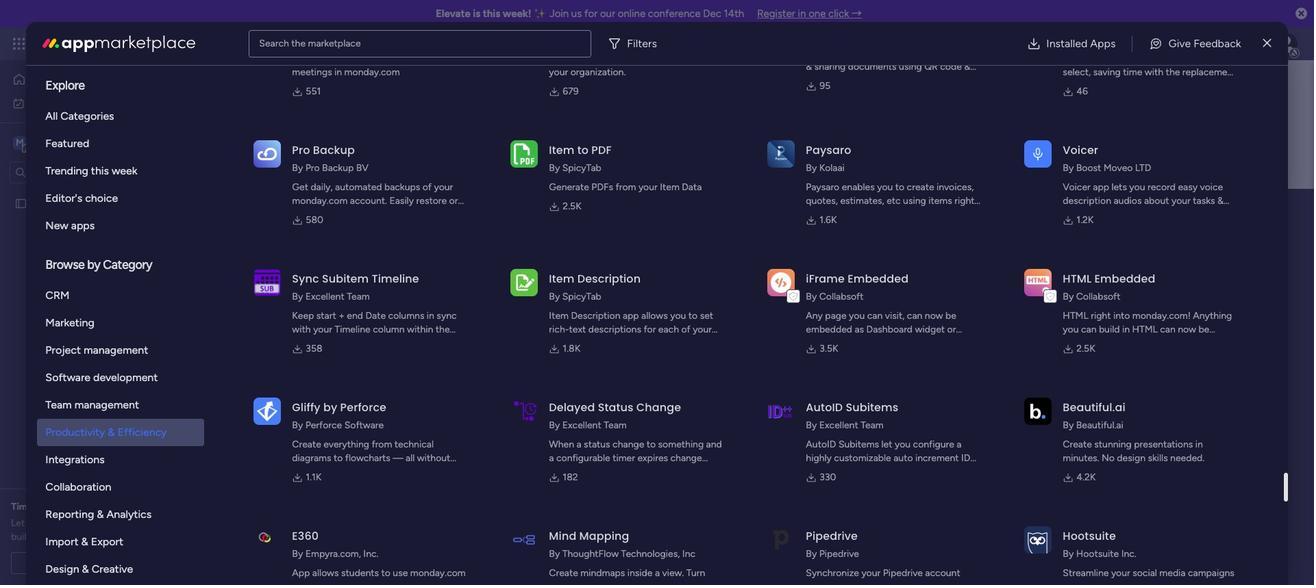 Task type: vqa. For each thing, say whether or not it's contained in the screenshot.


Task type: describe. For each thing, give the bounding box(es) containing it.
can down 'monday.com!'
[[1160, 324, 1176, 336]]

0 horizontal spatial the
[[291, 37, 306, 49]]

item for app
[[549, 310, 569, 322]]

item for pdf
[[549, 143, 575, 158]]

your right "synchronize"
[[862, 568, 881, 580]]

all inside replaces users on all boards that you select, saving time with the replacement process.
[[1143, 53, 1152, 64]]

app logo image for item description
[[511, 269, 538, 297]]

(or
[[334, 338, 346, 350]]

0 vertical spatial this
[[483, 8, 501, 20]]

monday.com inside get daily, automated backups of your monday.com account. easily restore or rollback tasks & boards.
[[292, 195, 348, 207]]

organization.
[[571, 66, 626, 78]]

generate
[[549, 182, 589, 193]]

boards. for paysaro
[[851, 209, 882, 221]]

from inside "paysaro enables you to create invoices, quotes, estimates, etc using items right from your boards."
[[806, 209, 827, 221]]

for inside a one-stop-shop for securing, verifying & sharing documents using qr code & blockchain technology
[[882, 47, 894, 59]]

invoices,
[[937, 182, 974, 193]]

see
[[240, 38, 256, 49]]

monday
[[61, 36, 108, 51]]

thoughtflow
[[562, 549, 619, 561]]

1 vertical spatial main workspace
[[342, 194, 518, 225]]

apps
[[1091, 37, 1116, 50]]

create stunning presentations in minutes. no design skills needed.
[[1063, 439, 1205, 465]]

column
[[373, 324, 405, 336]]

reporting & analytics
[[45, 509, 152, 522]]

enables
[[842, 182, 875, 193]]

verifying
[[938, 47, 975, 59]]

a down when
[[549, 453, 554, 465]]

great
[[647, 53, 670, 64]]

app logo image for paysaro
[[768, 140, 795, 168]]

you left visited
[[361, 309, 377, 321]]

2 vertical spatial workspace
[[475, 309, 521, 321]]

on inside 'create mindmaps inside a view. turn nodes on your mindmap into tasks o'
[[578, 582, 589, 586]]

0 vertical spatial beautiful.ai
[[1063, 400, 1126, 416]]

without
[[417, 453, 451, 465]]

in inside the keep start + end date columns in sync with your timeline column within the subitems (or visa versa).
[[427, 310, 434, 322]]

added
[[1063, 338, 1090, 350]]

to left use
[[381, 568, 391, 580]]

audios
[[1114, 195, 1142, 207]]

inc
[[683, 549, 696, 561]]

1.1k
[[306, 472, 322, 484]]

spicytab inside the item description by spicytab
[[562, 291, 602, 303]]

paysaro for paysaro enables you to create invoices, quotes, estimates, etc using items right from your boards.
[[806, 182, 840, 193]]

you inside autoid subitems let you configure a highly customizable auto increment id for subitems
[[895, 439, 911, 451]]

view!
[[834, 338, 856, 350]]

by inside the pipedrive by pipedrive
[[806, 549, 817, 561]]

a inside app allows students to use monday.com as a one stop location to track thei
[[304, 582, 309, 586]]

meetings
[[292, 66, 332, 78]]

design
[[45, 563, 79, 576]]

monday.com inside html right into monday.com! anything you can build in html can now be added to monday.com
[[1104, 338, 1160, 350]]

from for pdf
[[616, 182, 636, 193]]

recent
[[258, 276, 293, 289]]

a inside button
[[87, 558, 92, 570]]

sync
[[437, 310, 457, 322]]

right inside html right into monday.com! anything you can build in html can now be added to monday.com
[[1091, 310, 1111, 322]]

by inside paysaro by kolaai
[[806, 162, 817, 174]]

& inside celebrate & recognize great work within your organization.
[[594, 53, 600, 64]]

app logo image for gliffy by perforce
[[254, 398, 281, 425]]

register in one click → link
[[757, 8, 862, 20]]

excellent for sync
[[305, 291, 345, 303]]

now inside html right into monday.com! anything you can build in html can now be added to monday.com
[[1178, 324, 1197, 336]]

apps
[[71, 219, 95, 232]]

to down configurable
[[578, 467, 587, 478]]

be inside any page you can visit, can now be embedded as dashboard widget or board view!
[[946, 310, 957, 322]]

and inside when a status change to something and a configurable timer expires change status to something.
[[706, 439, 722, 451]]

give feedback
[[1169, 37, 1242, 50]]

celebrate
[[549, 53, 591, 64]]

voice
[[1200, 182, 1224, 193]]

0 vertical spatial management
[[138, 36, 213, 51]]

subitems for autoid subitems let you configure a highly customizable auto increment id for subitems
[[839, 439, 879, 451]]

something
[[658, 439, 704, 451]]

your left data
[[639, 182, 658, 193]]

technology
[[855, 75, 904, 86]]

design
[[1117, 453, 1146, 465]]

in right 'recently'
[[447, 309, 455, 321]]

4.2k
[[1077, 472, 1096, 484]]

stop
[[330, 582, 349, 586]]

experts
[[44, 518, 76, 530]]

0 vertical spatial pro
[[292, 143, 310, 158]]

from for perforce
[[372, 439, 392, 451]]

your inside celebrate & recognize great work within your organization.
[[549, 66, 568, 78]]

stunning
[[1095, 439, 1132, 451]]

& right free
[[81, 536, 88, 549]]

m
[[16, 137, 24, 148]]

create for by
[[1063, 439, 1092, 451]]

lets
[[1112, 182, 1127, 193]]

0 horizontal spatial status
[[549, 467, 576, 478]]

test list box
[[0, 189, 175, 400]]

set
[[700, 310, 714, 322]]

a up configurable
[[577, 439, 582, 451]]

items inside "paysaro enables you to create invoices, quotes, estimates, etc using items right from your boards."
[[929, 195, 952, 207]]

app logo image for beautiful.ai
[[1025, 398, 1052, 425]]

& inside voicer app lets you record easy voice description audios about your tasks & share them with your team
[[1218, 195, 1224, 207]]

installed apps
[[1047, 37, 1116, 50]]

import
[[45, 536, 78, 549]]

descriptions
[[589, 324, 641, 336]]

2 vertical spatial html
[[1132, 324, 1158, 336]]

asynchronous
[[315, 53, 375, 64]]

in inside host asynchronous recurring standup meetings in monday.com
[[335, 66, 342, 78]]

keep
[[292, 310, 314, 322]]

1 horizontal spatial status
[[584, 439, 610, 451]]

give feedback link
[[1139, 30, 1253, 57]]

select,
[[1063, 66, 1091, 78]]

by inside gliffy by perforce by perforce software
[[292, 420, 303, 432]]

easy
[[1178, 182, 1198, 193]]

monday work management
[[61, 36, 213, 51]]

main workspace inside workspace selection element
[[32, 136, 112, 149]]

your inside streamline your social media campaigns workflows - plan, track and publish al
[[1112, 568, 1131, 580]]

share
[[1063, 209, 1086, 221]]

iframe embedded by collabsoft
[[806, 271, 909, 303]]

551
[[306, 86, 321, 97]]

synchronize
[[806, 568, 859, 580]]

0 vertical spatial review
[[94, 502, 124, 513]]

voicer for voicer app lets you record easy voice description audios about your tasks & share them with your team
[[1063, 182, 1091, 193]]

& left efficiency
[[108, 426, 115, 439]]

minutes.
[[1063, 453, 1100, 465]]

0 vertical spatial perforce
[[340, 400, 387, 416]]

the inside replaces users on all boards that you select, saving time with the replacement process.
[[1166, 66, 1180, 78]]

2.5k for by
[[1077, 343, 1096, 355]]

conference
[[648, 8, 701, 20]]

1 vertical spatial workspace
[[400, 194, 518, 225]]

dapulse x slim image
[[1264, 35, 1272, 52]]

trending this week
[[45, 164, 137, 178]]

+
[[339, 310, 345, 322]]

subitems inside the keep start + end date columns in sync with your timeline column within the subitems (or visa versa).
[[292, 338, 331, 350]]

0 vertical spatial software
[[45, 371, 91, 384]]

delayed status change by excellent team
[[549, 400, 681, 432]]

team inside autoid subitems by excellent team
[[861, 420, 884, 432]]

get
[[292, 182, 308, 193]]

app inside voicer app lets you record easy voice description audios about your tasks & share them with your team
[[1093, 182, 1110, 193]]

pdfs
[[592, 182, 613, 193]]

0 horizontal spatial change
[[613, 439, 644, 451]]

work for my work
[[46, 97, 67, 109]]

app logo image for delayed status change
[[511, 398, 538, 425]]

about
[[1145, 195, 1170, 207]]

voicer for voicer by boost moveo ltd
[[1063, 143, 1099, 158]]

by inside e360 by empyra.com, inc.
[[292, 549, 303, 561]]

monday.com inside host asynchronous recurring standup meetings in monday.com
[[344, 66, 400, 78]]

main inside workspace selection element
[[32, 136, 56, 149]]

project
[[549, 338, 580, 350]]

or inside get daily, automated backups of your monday.com account. easily restore or rollback tasks & boards.
[[449, 195, 458, 207]]

& right code at the top right of page
[[964, 61, 971, 73]]

account
[[925, 568, 961, 580]]

0 vertical spatial one
[[809, 8, 826, 20]]

1 vertical spatial backup
[[322, 162, 354, 174]]

recent boards
[[258, 276, 330, 289]]

create everything from technical diagrams to flowcharts — all without ever leaving monday.com.
[[292, 439, 451, 478]]

automated
[[335, 182, 382, 193]]

e360 by empyra.com, inc.
[[292, 529, 379, 561]]

allows inside item description app allows you to set rich-text descriptions for each of your project items
[[642, 310, 668, 322]]

for right us
[[585, 8, 598, 20]]

week!
[[503, 8, 532, 20]]

members
[[346, 276, 392, 289]]

0 vertical spatial hootsuite
[[1063, 529, 1116, 545]]

by inside delayed status change by excellent team
[[549, 420, 560, 432]]

voicer by boost moveo ltd
[[1063, 143, 1152, 174]]

test inside "link"
[[282, 341, 300, 353]]

anything
[[1193, 310, 1232, 322]]

marketing
[[45, 317, 94, 330]]

2.5k for pdf
[[563, 201, 582, 212]]

crm
[[45, 289, 70, 302]]

1 horizontal spatial change
[[671, 453, 702, 465]]

week
[[112, 164, 137, 178]]

1 vertical spatial hootsuite
[[1077, 549, 1119, 561]]

estimates,
[[841, 195, 885, 207]]

our inside "time for an expert review let our experts review what you've built so far. free of charge"
[[27, 518, 41, 530]]

inside
[[628, 568, 653, 580]]

search
[[259, 37, 289, 49]]

software inside gliffy by perforce by perforce software
[[345, 420, 384, 432]]

0 vertical spatial workspace
[[58, 136, 112, 149]]

to inside item description app allows you to set rich-text descriptions for each of your project items
[[689, 310, 698, 322]]

1 vertical spatial perforce
[[305, 420, 342, 432]]

to down use
[[388, 582, 397, 586]]

in inside html right into monday.com! anything you can build in html can now be added to monday.com
[[1123, 324, 1130, 336]]

let
[[882, 439, 893, 451]]

to inside create everything from technical diagrams to flowcharts — all without ever leaving monday.com.
[[334, 453, 343, 465]]

inc. for e360
[[363, 549, 379, 561]]

within inside the keep start + end date columns in sync with your timeline column within the subitems (or visa versa).
[[407, 324, 433, 336]]

your inside 'create mindmaps inside a view. turn nodes on your mindmap into tasks o'
[[591, 582, 610, 586]]

flowcharts
[[345, 453, 391, 465]]

autoid for autoid subitems let you configure a highly customizable auto increment id for subitems
[[806, 439, 836, 451]]

app logo image for e360
[[254, 527, 281, 554]]

home button
[[8, 69, 147, 90]]

timeline inside the keep start + end date columns in sync with your timeline column within the subitems (or visa versa).
[[335, 324, 371, 336]]

1 horizontal spatial main
[[342, 194, 395, 225]]

tasks inside voicer app lets you record easy voice description audios about your tasks & share them with your team
[[1193, 195, 1215, 207]]

2 vertical spatial this
[[457, 309, 473, 321]]

1 vertical spatial review
[[78, 518, 106, 530]]

by inside autoid subitems by excellent team
[[806, 420, 817, 432]]

for inside "time for an expert review let our experts review what you've built so far. free of charge"
[[35, 502, 48, 513]]

team inside delayed status change by excellent team
[[604, 420, 627, 432]]

with inside the keep start + end date columns in sync with your timeline column within the subitems (or visa versa).
[[292, 324, 311, 336]]

you inside voicer app lets you record easy voice description audios about your tasks & share them with your team
[[1130, 182, 1146, 193]]

1 vertical spatial pro
[[305, 162, 320, 174]]

that
[[1186, 53, 1204, 64]]

on inside replaces users on all boards that you select, saving time with the replacement process.
[[1130, 53, 1140, 64]]

collabsoft for iframe
[[819, 291, 864, 303]]

item description app allows you to set rich-text descriptions for each of your project items
[[549, 310, 714, 350]]

right inside "paysaro enables you to create invoices, quotes, estimates, etc using items right from your boards."
[[955, 195, 975, 207]]

& down a
[[806, 61, 812, 73]]

your down easy
[[1172, 195, 1191, 207]]

page
[[825, 310, 847, 322]]

app logo image for voicer
[[1025, 140, 1052, 168]]

autoid for autoid subitems by excellent team
[[806, 400, 843, 416]]

team up productivity
[[45, 399, 72, 412]]

your inside "paysaro enables you to create invoices, quotes, estimates, etc using items right from your boards."
[[829, 209, 848, 221]]

allows inside app allows students to use monday.com as a one stop location to track thei
[[312, 568, 339, 580]]

embedded for html embedded
[[1095, 271, 1156, 287]]

auto
[[894, 453, 913, 465]]

html for right
[[1063, 310, 1089, 322]]

notifications image
[[1074, 37, 1088, 51]]

by inside the mind mapping by thoughtflow technologies, inc
[[549, 549, 560, 561]]

you inside any page you can visit, can now be embedded as dashboard widget or board view!
[[849, 310, 865, 322]]

item to pdf by spicytab
[[549, 143, 612, 174]]

monday.com inside the synchronize your pipedrive account with monday.com to manage your deals
[[827, 582, 883, 586]]

by for perforce
[[323, 400, 337, 416]]

app logo image for autoid subitems
[[768, 398, 795, 425]]

create mindmaps inside a view. turn nodes on your mindmap into tasks o
[[549, 568, 711, 586]]

pdf
[[592, 143, 612, 158]]

as inside app allows students to use monday.com as a one stop location to track thei
[[292, 582, 302, 586]]

a inside 'create mindmaps inside a view. turn nodes on your mindmap into tasks o'
[[655, 568, 660, 580]]

app logo image for pro backup
[[254, 140, 281, 168]]

html for embedded
[[1063, 271, 1092, 287]]

voicer app lets you record easy voice description audios about your tasks & share them with your team
[[1063, 182, 1224, 221]]

for inside item description app allows you to set rich-text descriptions for each of your project items
[[644, 324, 656, 336]]

celebrate & recognize great work within your organization.
[[549, 53, 722, 78]]

boards. for pro backup
[[361, 209, 392, 221]]

build
[[1099, 324, 1120, 336]]

your down about on the top right
[[1135, 209, 1154, 221]]



Task type: locate. For each thing, give the bounding box(es) containing it.
now up "widget"
[[925, 310, 943, 322]]

0 vertical spatial main
[[32, 136, 56, 149]]

2 embedded from the left
[[1095, 271, 1156, 287]]

diagrams
[[292, 453, 331, 465]]

1 vertical spatial on
[[578, 582, 589, 586]]

timeline up visited
[[372, 271, 419, 287]]

with inside the synchronize your pipedrive account with monday.com to manage your deals
[[806, 582, 825, 586]]

by inside beautiful.ai by beautiful.ai
[[1063, 420, 1074, 432]]

team down the members
[[347, 291, 370, 303]]

by up the generate
[[549, 162, 560, 174]]

timeline inside sync subitem timeline by excellent team
[[372, 271, 419, 287]]

integrations
[[45, 454, 105, 467]]

free
[[61, 532, 80, 543]]

excellent for delayed
[[562, 420, 602, 432]]

qr
[[925, 61, 938, 73]]

0 vertical spatial voicer
[[1063, 143, 1099, 158]]

1 horizontal spatial from
[[616, 182, 636, 193]]

2 track from the left
[[1138, 582, 1160, 586]]

& left what
[[97, 509, 104, 522]]

software up everything
[[345, 420, 384, 432]]

ltd
[[1136, 162, 1152, 174]]

now inside any page you can visit, can now be embedded as dashboard widget or board view!
[[925, 310, 943, 322]]

collabsoft for html
[[1077, 291, 1121, 303]]

pipedrive inside the synchronize your pipedrive account with monday.com to manage your deals
[[883, 568, 923, 580]]

turn
[[687, 568, 705, 580]]

for
[[585, 8, 598, 20], [882, 47, 894, 59], [644, 324, 656, 336], [806, 467, 819, 478], [35, 502, 48, 513]]

team inside sync subitem timeline by excellent team
[[347, 291, 370, 303]]

1 horizontal spatial tasks
[[1193, 195, 1215, 207]]

to left pdf
[[578, 143, 589, 158]]

app logo image
[[254, 140, 281, 168], [511, 140, 538, 168], [768, 140, 795, 168], [1025, 140, 1052, 168], [254, 269, 281, 297], [511, 269, 538, 297], [768, 269, 795, 297], [1025, 269, 1052, 297], [254, 398, 281, 425], [511, 398, 538, 425], [768, 398, 795, 425], [1025, 398, 1052, 425], [254, 527, 281, 554], [511, 527, 538, 554], [768, 527, 795, 554], [1025, 527, 1052, 554]]

0 horizontal spatial create
[[292, 439, 321, 451]]

monday.com down "synchronize"
[[827, 582, 883, 586]]

description inside the item description by spicytab
[[578, 271, 641, 287]]

tasks inside get daily, automated backups of your monday.com account. easily restore or rollback tasks & boards.
[[328, 209, 350, 221]]

0 vertical spatial change
[[613, 439, 644, 451]]

580
[[306, 215, 323, 226]]

by up get
[[292, 162, 303, 174]]

on
[[1130, 53, 1140, 64], [578, 582, 589, 586]]

collabsoft up build
[[1077, 291, 1121, 303]]

no
[[1102, 453, 1115, 465]]

& inside get daily, automated backups of your monday.com account. easily restore or rollback tasks & boards.
[[352, 209, 359, 221]]

on right nodes
[[578, 582, 589, 586]]

can up added
[[1081, 324, 1097, 336]]

by
[[87, 258, 100, 273], [323, 400, 337, 416]]

0 horizontal spatial now
[[925, 310, 943, 322]]

inc. up students
[[363, 549, 379, 561]]

2 collabsoft from the left
[[1077, 291, 1121, 303]]

or inside any page you can visit, can now be embedded as dashboard widget or board view!
[[948, 324, 956, 336]]

create up diagrams
[[292, 439, 321, 451]]

invite members image
[[1134, 37, 1148, 51]]

and inside streamline your social media campaigns workflows - plan, track and publish al
[[1162, 582, 1178, 586]]

brad klo image
[[1276, 33, 1298, 55]]

1.6k
[[820, 215, 837, 226]]

0 horizontal spatial or
[[449, 195, 458, 207]]

app logo image for mind mapping
[[511, 527, 538, 554]]

from right pdfs
[[616, 182, 636, 193]]

search everything image
[[1198, 37, 1212, 51]]

for left 'an'
[[35, 502, 48, 513]]

html down 'monday.com!'
[[1132, 324, 1158, 336]]

team
[[347, 291, 370, 303], [45, 399, 72, 412], [604, 420, 627, 432], [861, 420, 884, 432]]

1 horizontal spatial timeline
[[372, 271, 419, 287]]

1 vertical spatial one
[[311, 582, 327, 586]]

app logo image for pipedrive
[[768, 527, 795, 554]]

in inside create stunning presentations in minutes. no design skills needed.
[[1196, 439, 1203, 451]]

2 vertical spatial and
[[1162, 582, 1178, 586]]

1 vertical spatial spicytab
[[562, 291, 602, 303]]

1 horizontal spatial by
[[323, 400, 337, 416]]

&
[[594, 53, 600, 64], [806, 61, 812, 73], [964, 61, 971, 73], [1218, 195, 1224, 207], [352, 209, 359, 221], [108, 426, 115, 439], [97, 509, 104, 522], [81, 536, 88, 549], [82, 563, 89, 576]]

0 horizontal spatial software
[[45, 371, 91, 384]]

using inside a one-stop-shop for securing, verifying & sharing documents using qr code & blockchain technology
[[899, 61, 922, 73]]

from inside create everything from technical diagrams to flowcharts — all without ever leaving monday.com.
[[372, 439, 392, 451]]

stop-
[[835, 47, 859, 59]]

by inside "voicer by boost moveo ltd"
[[1063, 162, 1074, 174]]

2 horizontal spatial and
[[1162, 582, 1178, 586]]

0 vertical spatial on
[[1130, 53, 1140, 64]]

track down social
[[1138, 582, 1160, 586]]

a up id
[[957, 439, 962, 451]]

by inside iframe embedded by collabsoft
[[806, 291, 817, 303]]

boards down "apps" image
[[1154, 53, 1184, 64]]

boost
[[1077, 162, 1102, 174]]

productivity & efficiency
[[45, 426, 167, 439]]

visited
[[379, 309, 407, 321]]

work right 'great'
[[672, 53, 693, 64]]

reporting
[[45, 509, 94, 522]]

you up auto
[[895, 439, 911, 451]]

boards
[[1154, 53, 1184, 64], [296, 276, 330, 289]]

1 horizontal spatial of
[[423, 182, 432, 193]]

inc. inside e360 by empyra.com, inc.
[[363, 549, 379, 561]]

track inside streamline your social media campaigns workflows - plan, track and publish al
[[1138, 582, 1160, 586]]

subitems inside autoid subitems let you configure a highly customizable auto increment id for subitems
[[821, 467, 860, 478]]

1 vertical spatial within
[[407, 324, 433, 336]]

users
[[1104, 53, 1127, 64]]

schedule a meeting button
[[11, 553, 164, 575]]

0 horizontal spatial boards
[[296, 276, 330, 289]]

autoid inside autoid subitems by excellent team
[[806, 400, 843, 416]]

0 vertical spatial subitems
[[846, 400, 899, 416]]

0 vertical spatial work
[[111, 36, 135, 51]]

0 vertical spatial pipedrive
[[806, 529, 858, 545]]

to left the set on the bottom of the page
[[689, 310, 698, 322]]

for down highly
[[806, 467, 819, 478]]

2 spicytab from the top
[[562, 291, 602, 303]]

1 vertical spatial or
[[948, 324, 956, 336]]

items inside item description app allows you to set rich-text descriptions for each of your project items
[[583, 338, 606, 350]]

collaboration
[[45, 481, 111, 494]]

1 boards. from the left
[[361, 209, 392, 221]]

subitems up the let
[[846, 400, 899, 416]]

0 horizontal spatial inc.
[[363, 549, 379, 561]]

1 spicytab from the top
[[562, 162, 602, 174]]

2 vertical spatial from
[[372, 439, 392, 451]]

test inside list box
[[32, 198, 50, 209]]

create
[[292, 439, 321, 451], [1063, 439, 1092, 451], [549, 568, 578, 580]]

0 vertical spatial or
[[449, 195, 458, 207]]

workspace down categories on the left of page
[[58, 136, 112, 149]]

by left kolaai at the right of the page
[[806, 162, 817, 174]]

1 track from the left
[[400, 582, 421, 586]]

2 autoid from the top
[[806, 439, 836, 451]]

app logo image for sync subitem timeline
[[254, 269, 281, 297]]

analytics
[[107, 509, 152, 522]]

monday.com down build
[[1104, 338, 1160, 350]]

your up restore
[[434, 182, 453, 193]]

description
[[578, 271, 641, 287], [571, 310, 621, 322]]

by inside item to pdf by spicytab
[[549, 162, 560, 174]]

pipedrive for pipedrive
[[819, 549, 859, 561]]

1 vertical spatial into
[[655, 582, 672, 586]]

sharing
[[815, 61, 846, 73]]

by left boost
[[1063, 162, 1074, 174]]

monday.com down daily,
[[292, 195, 348, 207]]

option
[[0, 191, 175, 194]]

app left lets
[[1093, 182, 1110, 193]]

1 vertical spatial test
[[282, 341, 300, 353]]

mindmap
[[613, 582, 653, 586]]

1 vertical spatial now
[[1178, 324, 1197, 336]]

permissions
[[408, 276, 467, 289]]

into inside html right into monday.com! anything you can build in html can now be added to monday.com
[[1114, 310, 1130, 322]]

be right the visit,
[[946, 310, 957, 322]]

your inside get daily, automated backups of your monday.com account. easily restore or rollback tasks & boards.
[[434, 182, 453, 193]]

select product image
[[12, 37, 26, 51]]

data
[[682, 182, 702, 193]]

1 horizontal spatial app
[[1093, 182, 1110, 193]]

1 autoid from the top
[[806, 400, 843, 416]]

collabsoft
[[819, 291, 864, 303], [1077, 291, 1121, 303]]

main workspace down all categories
[[32, 136, 112, 149]]

and right something on the bottom right
[[706, 439, 722, 451]]

Main workspace field
[[339, 194, 1259, 225]]

0 vertical spatial of
[[423, 182, 432, 193]]

1 vertical spatial status
[[549, 467, 576, 478]]

with inside replaces users on all boards that you select, saving time with the replacement process.
[[1145, 66, 1164, 78]]

0 horizontal spatial into
[[655, 582, 672, 586]]

boards inside replaces users on all boards that you select, saving time with the replacement process.
[[1154, 53, 1184, 64]]

you inside "paysaro enables you to create invoices, quotes, estimates, etc using items right from your boards."
[[877, 182, 893, 193]]

2 paysaro from the top
[[806, 182, 840, 193]]

items down text
[[583, 338, 606, 350]]

within inside celebrate & recognize great work within your organization.
[[695, 53, 722, 64]]

by down mind
[[549, 549, 560, 561]]

all categories
[[45, 110, 114, 123]]

track inside app allows students to use monday.com as a one stop location to track thei
[[400, 582, 421, 586]]

an
[[50, 502, 61, 513]]

excellent inside sync subitem timeline by excellent team
[[305, 291, 345, 303]]

status
[[598, 400, 634, 416]]

featured
[[45, 137, 89, 150]]

1 vertical spatial boards
[[296, 276, 330, 289]]

into up build
[[1114, 310, 1130, 322]]

as up view!
[[855, 324, 864, 336]]

embedded inside iframe embedded by collabsoft
[[848, 271, 909, 287]]

monday.com right use
[[410, 568, 466, 580]]

1 vertical spatial allows
[[312, 568, 339, 580]]

1 vertical spatial subitems
[[839, 439, 879, 451]]

using
[[899, 61, 922, 73], [903, 195, 926, 207]]

paysaro up kolaai at the right of the page
[[806, 143, 852, 158]]

monday.com inside app allows students to use monday.com as a one stop location to track thei
[[410, 568, 466, 580]]

1 vertical spatial subitems
[[821, 467, 860, 478]]

spicytab inside item to pdf by spicytab
[[562, 162, 602, 174]]

2 horizontal spatial the
[[1166, 66, 1180, 78]]

host asynchronous recurring standup meetings in monday.com
[[292, 53, 455, 78]]

0 vertical spatial by
[[87, 258, 100, 273]]

0 horizontal spatial our
[[27, 518, 41, 530]]

by up "rich-" at the bottom left of page
[[549, 291, 560, 303]]

0 horizontal spatial by
[[87, 258, 100, 273]]

my
[[30, 97, 43, 109]]

1 vertical spatial tasks
[[328, 209, 350, 221]]

0 vertical spatial status
[[584, 439, 610, 451]]

2 vertical spatial the
[[436, 324, 450, 336]]

2 boards. from the left
[[851, 209, 882, 221]]

pipedrive for synchronize
[[883, 568, 923, 580]]

apps image
[[1164, 37, 1178, 51]]

visa
[[348, 338, 365, 350]]

by up added
[[1063, 291, 1074, 303]]

in
[[798, 8, 806, 20], [335, 66, 342, 78], [447, 309, 455, 321], [427, 310, 434, 322], [1123, 324, 1130, 336], [1196, 439, 1203, 451]]

& right the design
[[82, 563, 89, 576]]

0 vertical spatial timeline
[[372, 271, 419, 287]]

inbox image
[[1104, 37, 1118, 51]]

0 horizontal spatial on
[[578, 582, 589, 586]]

this left week at the top of the page
[[91, 164, 109, 178]]

monday.com!
[[1133, 310, 1191, 322]]

technologies,
[[621, 549, 680, 561]]

work inside button
[[46, 97, 67, 109]]

autoid inside autoid subitems let you configure a highly customizable auto increment id for subitems
[[806, 439, 836, 451]]

1 horizontal spatial one
[[809, 8, 826, 20]]

change
[[613, 439, 644, 451], [671, 453, 702, 465]]

pro backup by pro backup bv
[[292, 143, 369, 174]]

of right each
[[682, 324, 691, 336]]

2.5k down the generate
[[563, 201, 582, 212]]

1 horizontal spatial items
[[929, 195, 952, 207]]

pro up daily,
[[305, 162, 320, 174]]

track down use
[[400, 582, 421, 586]]

description for item description app allows you to set rich-text descriptions for each of your project items
[[571, 310, 621, 322]]

workspace image
[[13, 135, 27, 150]]

by up when
[[549, 420, 560, 432]]

perforce
[[340, 400, 387, 416], [305, 420, 342, 432]]

your down the set on the bottom of the page
[[693, 324, 712, 336]]

3.5k
[[820, 343, 839, 355]]

html embedded by collabsoft
[[1063, 271, 1156, 303]]

by
[[292, 162, 303, 174], [549, 162, 560, 174], [806, 162, 817, 174], [1063, 162, 1074, 174], [292, 291, 303, 303], [549, 291, 560, 303], [806, 291, 817, 303], [1063, 291, 1074, 303], [292, 420, 303, 432], [549, 420, 560, 432], [806, 420, 817, 432], [1063, 420, 1074, 432], [292, 549, 303, 561], [549, 549, 560, 561], [806, 549, 817, 561], [1063, 549, 1074, 561]]

1 vertical spatial description
[[571, 310, 621, 322]]

Search in workspace field
[[29, 164, 114, 180]]

to up expires
[[647, 439, 656, 451]]

as inside any page you can visit, can now be embedded as dashboard widget or board view!
[[855, 324, 864, 336]]

item
[[549, 143, 575, 158], [660, 182, 680, 193], [549, 271, 575, 287], [549, 310, 569, 322]]

0 vertical spatial allows
[[642, 310, 668, 322]]

1 vertical spatial app
[[623, 310, 639, 322]]

1 horizontal spatial right
[[1091, 310, 1111, 322]]

2 inc. from the left
[[1122, 549, 1137, 561]]

subitems for autoid subitems by excellent team
[[846, 400, 899, 416]]

2 vertical spatial work
[[46, 97, 67, 109]]

recognize
[[602, 53, 645, 64]]

for right shop
[[882, 47, 894, 59]]

excellent inside autoid subitems by excellent team
[[819, 420, 859, 432]]

1 vertical spatial 2.5k
[[1077, 343, 1096, 355]]

you inside html right into monday.com! anything you can build in html can now be added to monday.com
[[1063, 324, 1079, 336]]

increment
[[916, 453, 959, 465]]

0 vertical spatial paysaro
[[806, 143, 852, 158]]

embedded inside html embedded by collabsoft
[[1095, 271, 1156, 287]]

item inside the item description by spicytab
[[549, 271, 575, 287]]

your down account
[[933, 582, 952, 586]]

2 horizontal spatial create
[[1063, 439, 1092, 451]]

host
[[292, 53, 313, 64]]

collabsoft inside iframe embedded by collabsoft
[[819, 291, 864, 303]]

item for by
[[549, 271, 575, 287]]

main right the workspace icon
[[32, 136, 56, 149]]

can right the visit,
[[907, 310, 923, 322]]

0 vertical spatial backup
[[313, 143, 355, 158]]

paysaro up quotes, on the top of the page
[[806, 182, 840, 193]]

perforce up everything
[[340, 400, 387, 416]]

workspace right sync
[[475, 309, 521, 321]]

record
[[1148, 182, 1176, 193]]

review up import & export on the bottom of the page
[[78, 518, 106, 530]]

html down 1.2k on the top of the page
[[1063, 271, 1092, 287]]

0 vertical spatial within
[[695, 53, 722, 64]]

of inside item description app allows you to set rich-text descriptions for each of your project items
[[682, 324, 691, 336]]

1 embedded from the left
[[848, 271, 909, 287]]

elevate is this week! ✨ join us for our online conference dec 14th
[[436, 8, 744, 20]]

1 horizontal spatial embedded
[[1095, 271, 1156, 287]]

0 vertical spatial into
[[1114, 310, 1130, 322]]

0 horizontal spatial excellent
[[305, 291, 345, 303]]

them
[[1089, 209, 1111, 221]]

of inside "time for an expert review let our experts review what you've built so far. free of charge"
[[82, 532, 91, 543]]

1 vertical spatial beautiful.ai
[[1077, 420, 1124, 432]]

0 vertical spatial now
[[925, 310, 943, 322]]

1 inc. from the left
[[363, 549, 379, 561]]

2 horizontal spatial from
[[806, 209, 827, 221]]

2 voicer from the top
[[1063, 182, 1091, 193]]

a down import & export on the bottom of the page
[[87, 558, 92, 570]]

1 horizontal spatial into
[[1114, 310, 1130, 322]]

1 voicer from the top
[[1063, 143, 1099, 158]]

time for an expert review let our experts review what you've built so far. free of charge
[[11, 502, 160, 543]]

app logo image for hootsuite
[[1025, 527, 1052, 554]]

create inside create stunning presentations in minutes. no design skills needed.
[[1063, 439, 1092, 451]]

1 horizontal spatial or
[[948, 324, 956, 336]]

create up minutes.
[[1063, 439, 1092, 451]]

etc
[[887, 195, 901, 207]]

0 vertical spatial boards
[[1154, 53, 1184, 64]]

securing,
[[897, 47, 936, 59]]

description inside item description app allows you to set rich-text descriptions for each of your project items
[[571, 310, 621, 322]]

management for team management
[[74, 399, 139, 412]]

1 horizontal spatial allows
[[642, 310, 668, 322]]

workspace selection element
[[13, 135, 114, 152]]

can left the visit,
[[867, 310, 883, 322]]

you up etc
[[877, 182, 893, 193]]

be inside html right into monday.com! anything you can build in html can now be added to monday.com
[[1199, 324, 1210, 336]]

our up so
[[27, 518, 41, 530]]

work inside celebrate & recognize great work within your organization.
[[672, 53, 693, 64]]

0 horizontal spatial be
[[946, 310, 957, 322]]

voicer up description
[[1063, 182, 1091, 193]]

efficiency
[[118, 426, 167, 439]]

create inside 'create mindmaps inside a view. turn nodes on your mindmap into tasks o'
[[549, 568, 578, 580]]

status up configurable
[[584, 439, 610, 451]]

to inside item to pdf by spicytab
[[578, 143, 589, 158]]

to inside the synchronize your pipedrive account with monday.com to manage your deals
[[885, 582, 894, 586]]

sync subitem timeline by excellent team
[[292, 271, 419, 303]]

you up replacement
[[1206, 53, 1222, 64]]

description for item description by spicytab
[[578, 271, 641, 287]]

app logo image for item to pdf
[[511, 140, 538, 168]]

2 vertical spatial management
[[74, 399, 139, 412]]

1 horizontal spatial work
[[111, 36, 135, 51]]

boards
[[258, 309, 288, 321]]

to left manage
[[885, 582, 894, 586]]

0 vertical spatial spicytab
[[562, 162, 602, 174]]

excellent up highly
[[819, 420, 859, 432]]

2 vertical spatial pipedrive
[[883, 568, 923, 580]]

apps marketplace image
[[43, 35, 196, 52]]

2 horizontal spatial excellent
[[819, 420, 859, 432]]

subitems inside autoid subitems by excellent team
[[846, 400, 899, 416]]

shop
[[859, 47, 880, 59]]

boards. down account.
[[361, 209, 392, 221]]

meeting
[[94, 558, 130, 570]]

help
[[1210, 551, 1234, 565]]

1 vertical spatial change
[[671, 453, 702, 465]]

0 vertical spatial 2.5k
[[563, 201, 582, 212]]

when
[[549, 439, 574, 451]]

1 paysaro from the top
[[806, 143, 852, 158]]

boards. inside "paysaro enables you to create invoices, quotes, estimates, etc using items right from your boards."
[[851, 209, 882, 221]]

rollback
[[292, 209, 326, 221]]

0 horizontal spatial this
[[91, 164, 109, 178]]

using inside "paysaro enables you to create invoices, quotes, estimates, etc using items right from your boards."
[[903, 195, 926, 207]]

editor's
[[45, 192, 82, 205]]

the up host
[[291, 37, 306, 49]]

monday.com
[[344, 66, 400, 78], [292, 195, 348, 207], [1104, 338, 1160, 350], [410, 568, 466, 580], [827, 582, 883, 586]]

this right is
[[483, 8, 501, 20]]

workflows
[[1063, 582, 1107, 586]]

0 horizontal spatial items
[[583, 338, 606, 350]]

change
[[637, 400, 681, 416]]

by inside sync subitem timeline by excellent team
[[292, 291, 303, 303]]

installed
[[1047, 37, 1088, 50]]

with down audios
[[1114, 209, 1132, 221]]

subitems inside autoid subitems let you configure a highly customizable auto increment id for subitems
[[839, 439, 879, 451]]

software development
[[45, 371, 158, 384]]

to inside html right into monday.com! anything you can build in html can now be added to monday.com
[[1093, 338, 1102, 350]]

help image
[[1228, 37, 1242, 51]]

management for project management
[[84, 344, 148, 357]]

0 vertical spatial right
[[955, 195, 975, 207]]

a down the app
[[304, 582, 309, 586]]

let
[[11, 518, 25, 530]]

1 vertical spatial work
[[672, 53, 693, 64]]

by inside 'hootsuite by hootsuite inc.'
[[1063, 549, 1074, 561]]

with down "synchronize"
[[806, 582, 825, 586]]

1 horizontal spatial our
[[600, 8, 615, 20]]

inc. for hootsuite
[[1122, 549, 1137, 561]]

subitems left (or at the left
[[292, 338, 331, 350]]

1 horizontal spatial boards
[[1154, 53, 1184, 64]]

creative
[[92, 563, 133, 576]]

all inside create everything from technical diagrams to flowcharts — all without ever leaving monday.com.
[[406, 453, 415, 465]]

your inside the keep start + end date columns in sync with your timeline column within the subitems (or visa versa).
[[313, 324, 332, 336]]

work right monday
[[111, 36, 135, 51]]

embedded up 'monday.com!'
[[1095, 271, 1156, 287]]

development
[[93, 371, 158, 384]]

0 vertical spatial subitems
[[292, 338, 331, 350]]

browse by category
[[45, 258, 152, 273]]

your down start
[[313, 324, 332, 336]]

by up "synchronize"
[[806, 549, 817, 561]]

paysaro for paysaro by kolaai
[[806, 143, 852, 158]]

1 horizontal spatial subitems
[[821, 467, 860, 478]]

create for by
[[292, 439, 321, 451]]

boards. inside get daily, automated backups of your monday.com account. easily restore or rollback tasks & boards.
[[361, 209, 392, 221]]

recurring
[[378, 53, 416, 64]]

your down quotes, on the top of the page
[[829, 209, 848, 221]]

voicer inside "voicer by boost moveo ltd"
[[1063, 143, 1099, 158]]

excellent inside delayed status change by excellent team
[[562, 420, 602, 432]]

1 collabsoft from the left
[[819, 291, 864, 303]]

of inside get daily, automated backups of your monday.com account. easily restore or rollback tasks & boards.
[[423, 182, 432, 193]]

daily,
[[311, 182, 333, 193]]

to inside "paysaro enables you to create invoices, quotes, estimates, etc using items right from your boards."
[[896, 182, 905, 193]]

team down status
[[604, 420, 627, 432]]

& up organization.
[[594, 53, 600, 64]]

1 vertical spatial main
[[342, 194, 395, 225]]

1 vertical spatial by
[[323, 400, 337, 416]]

app inside item description app allows you to set rich-text descriptions for each of your project items
[[623, 310, 639, 322]]

1 vertical spatial right
[[1091, 310, 1111, 322]]

create inside create everything from technical diagrams to flowcharts — all without ever leaving monday.com.
[[292, 439, 321, 451]]

time
[[11, 502, 33, 513]]

public board image
[[14, 197, 27, 210]]

a inside autoid subitems let you configure a highly customizable auto increment id for subitems
[[957, 439, 962, 451]]

description up descriptions
[[578, 271, 641, 287]]

into inside 'create mindmaps inside a view. turn nodes on your mindmap into tasks o'
[[655, 582, 672, 586]]

built
[[11, 532, 30, 543]]

paysaro inside "paysaro enables you to create invoices, quotes, estimates, etc using items right from your boards."
[[806, 182, 840, 193]]

with inside voicer app lets you record easy voice description audios about your tasks & share them with your team
[[1114, 209, 1132, 221]]

to up etc
[[896, 182, 905, 193]]

1 vertical spatial all
[[406, 453, 415, 465]]

the inside the keep start + end date columns in sync with your timeline column within the subitems (or visa versa).
[[436, 324, 450, 336]]

spicytab up text
[[562, 291, 602, 303]]

any
[[806, 310, 823, 322]]

by for category
[[87, 258, 100, 273]]

categories
[[60, 110, 114, 123]]

spicytab up the generate
[[562, 162, 602, 174]]

1 vertical spatial management
[[84, 344, 148, 357]]

something.
[[590, 467, 637, 478]]

work for monday work management
[[111, 36, 135, 51]]

by inside html embedded by collabsoft
[[1063, 291, 1074, 303]]

beautiful.ai inside beautiful.ai by beautiful.ai
[[1077, 420, 1124, 432]]

main
[[32, 136, 56, 149], [342, 194, 395, 225]]

0 vertical spatial and
[[290, 309, 306, 321]]

embedded for iframe embedded
[[848, 271, 909, 287]]

of right free
[[82, 532, 91, 543]]

using down create
[[903, 195, 926, 207]]

in right register
[[798, 8, 806, 20]]

inc. up social
[[1122, 549, 1137, 561]]



